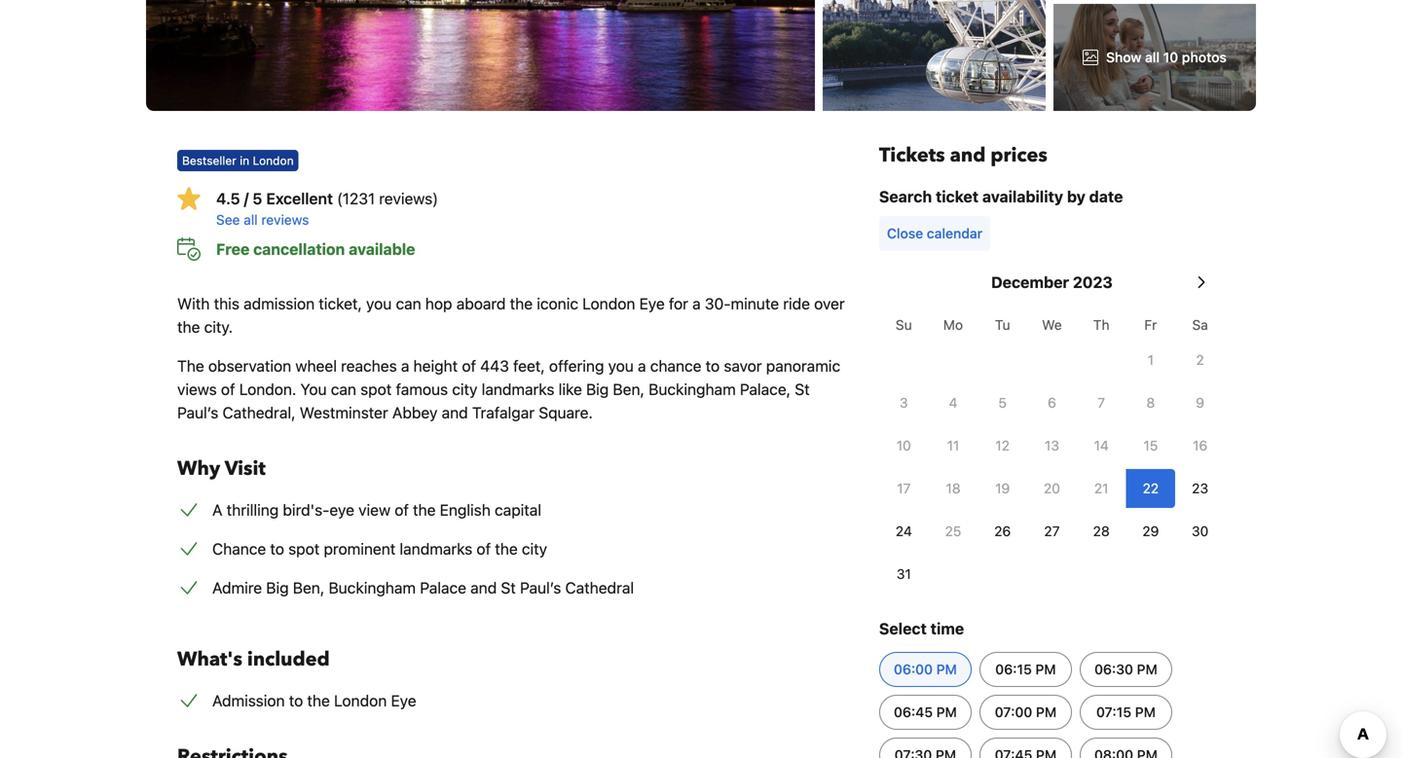 Task type: describe. For each thing, give the bounding box(es) containing it.
free cancellation available
[[216, 240, 415, 259]]

21 December 2023 checkbox
[[1077, 469, 1126, 508]]

spot inside the observation wheel reaches a height of 443 feet, offering you a chance to savor panoramic views of london. you can spot famous city landmarks like  big ben, buckingham palace, st paul's cathedral, westminster abbey and trafalgar square.
[[361, 380, 392, 399]]

/
[[244, 189, 249, 208]]

23
[[1192, 481, 1209, 497]]

21
[[1095, 481, 1109, 497]]

can inside the observation wheel reaches a height of 443 feet, offering you a chance to savor panoramic views of london. you can spot famous city landmarks like  big ben, buckingham palace, st paul's cathedral, westminster abbey and trafalgar square.
[[331, 380, 356, 399]]

over
[[814, 295, 845, 313]]

07:00
[[995, 705, 1033, 721]]

like
[[559, 380, 582, 399]]

photos
[[1182, 49, 1227, 65]]

search
[[879, 187, 932, 206]]

1 horizontal spatial 10
[[1164, 49, 1179, 65]]

23 December 2023 checkbox
[[1176, 469, 1225, 508]]

palace
[[420, 579, 467, 598]]

22
[[1143, 481, 1159, 497]]

included
[[247, 647, 330, 674]]

07:15
[[1097, 705, 1132, 721]]

what's included
[[177, 647, 330, 674]]

30 December 2023 checkbox
[[1176, 512, 1225, 551]]

reaches
[[341, 357, 397, 375]]

28 December 2023 checkbox
[[1077, 512, 1126, 551]]

by
[[1067, 187, 1086, 206]]

and inside the observation wheel reaches a height of 443 feet, offering you a chance to savor panoramic views of london. you can spot famous city landmarks like  big ben, buckingham palace, st paul's cathedral, westminster abbey and trafalgar square.
[[442, 404, 468, 422]]

of down english
[[477, 540, 491, 559]]

0 horizontal spatial st
[[501, 579, 516, 598]]

close calendar button
[[879, 216, 991, 251]]

22 December 2023 checkbox
[[1126, 469, 1176, 508]]

06:30
[[1095, 662, 1134, 678]]

city.
[[204, 318, 233, 337]]

why
[[177, 456, 220, 483]]

eye inside the with this admission ticket, you can hop aboard the iconic london eye for a 30-minute ride over the city.
[[640, 295, 665, 313]]

13
[[1045, 438, 1060, 454]]

landmarks inside the observation wheel reaches a height of 443 feet, offering you a chance to savor panoramic views of london. you can spot famous city landmarks like  big ben, buckingham palace, st paul's cathedral, westminster abbey and trafalgar square.
[[482, 380, 555, 399]]

ticket,
[[319, 295, 362, 313]]

19 December 2023 checkbox
[[978, 469, 1028, 508]]

ben, inside the observation wheel reaches a height of 443 feet, offering you a chance to savor panoramic views of london. you can spot famous city landmarks like  big ben, buckingham palace, st paul's cathedral, westminster abbey and trafalgar square.
[[613, 380, 645, 399]]

18
[[946, 481, 961, 497]]

wheel
[[296, 357, 337, 375]]

17
[[897, 481, 911, 497]]

1 horizontal spatial and
[[471, 579, 497, 598]]

can inside the with this admission ticket, you can hop aboard the iconic london eye for a 30-minute ride over the city.
[[396, 295, 421, 313]]

reviews)
[[379, 189, 438, 208]]

06:15
[[996, 662, 1032, 678]]

th
[[1094, 317, 1110, 333]]

cancellation
[[253, 240, 345, 259]]

this
[[214, 295, 240, 313]]

0 horizontal spatial landmarks
[[400, 540, 473, 559]]

16 December 2023 checkbox
[[1176, 427, 1225, 466]]

iconic
[[537, 295, 579, 313]]

bird's-
[[283, 501, 330, 520]]

december
[[992, 273, 1070, 292]]

show
[[1107, 49, 1142, 65]]

thrilling
[[227, 501, 279, 520]]

07:15 pm
[[1097, 705, 1156, 721]]

26 December 2023 checkbox
[[978, 512, 1028, 551]]

4 December 2023 checkbox
[[929, 384, 978, 423]]

admire big ben, buckingham palace and st paul's cathedral
[[212, 579, 634, 598]]

26
[[995, 524, 1011, 540]]

bestseller
[[182, 154, 237, 168]]

height
[[414, 357, 458, 375]]

the observation wheel reaches a height of 443 feet, offering you a chance to savor panoramic views of london. you can spot famous city landmarks like  big ben, buckingham palace, st paul's cathedral, westminster abbey and trafalgar square.
[[177, 357, 841, 422]]

su
[[896, 317, 912, 333]]

pm for 06:45 pm
[[937, 705, 957, 721]]

select time
[[879, 620, 964, 638]]

grid containing su
[[879, 306, 1225, 594]]

6 December 2023 checkbox
[[1028, 384, 1077, 423]]

pm for 06:15 pm
[[1036, 662, 1056, 678]]

0 vertical spatial and
[[950, 142, 986, 169]]

observation
[[208, 357, 291, 375]]

london.
[[239, 380, 296, 399]]

2 December 2023 checkbox
[[1176, 341, 1225, 380]]

06:30 pm
[[1095, 662, 1158, 678]]

7 December 2023 checkbox
[[1077, 384, 1126, 423]]

30-
[[705, 295, 731, 313]]

december 2023
[[992, 273, 1113, 292]]

you inside the with this admission ticket, you can hop aboard the iconic london eye for a 30-minute ride over the city.
[[366, 295, 392, 313]]

in
[[240, 154, 250, 168]]

search ticket availability by date
[[879, 187, 1123, 206]]

11 December 2023 checkbox
[[929, 427, 978, 466]]

31 December 2023 checkbox
[[879, 555, 929, 594]]

time
[[931, 620, 964, 638]]

1
[[1148, 352, 1154, 368]]

chance to spot prominent landmarks of the city
[[212, 540, 547, 559]]

1 vertical spatial ben,
[[293, 579, 325, 598]]

prices
[[991, 142, 1048, 169]]

panoramic
[[766, 357, 841, 375]]

prominent
[[324, 540, 396, 559]]

cathedral
[[565, 579, 634, 598]]

you
[[301, 380, 327, 399]]

to for admission to the london eye
[[289, 692, 303, 711]]

(1231
[[337, 189, 375, 208]]

12 December 2023 checkbox
[[978, 427, 1028, 466]]

trafalgar
[[472, 404, 535, 422]]

bestseller in london
[[182, 154, 294, 168]]

0 vertical spatial london
[[253, 154, 294, 168]]

available
[[349, 240, 415, 259]]

2023
[[1073, 273, 1113, 292]]

westminster
[[300, 404, 388, 422]]

the down with
[[177, 318, 200, 337]]

sa
[[1193, 317, 1209, 333]]

8
[[1147, 395, 1155, 411]]

31
[[897, 566, 911, 582]]

1 vertical spatial spot
[[288, 540, 320, 559]]

paul's inside the observation wheel reaches a height of 443 feet, offering you a chance to savor panoramic views of london. you can spot famous city landmarks like  big ben, buckingham palace, st paul's cathedral, westminster abbey and trafalgar square.
[[177, 404, 218, 422]]

10 December 2023 checkbox
[[879, 427, 929, 466]]

the down capital
[[495, 540, 518, 559]]



Task type: locate. For each thing, give the bounding box(es) containing it.
why visit
[[177, 456, 266, 483]]

of left 443
[[462, 357, 476, 375]]

you
[[366, 295, 392, 313], [608, 357, 634, 375]]

8 December 2023 checkbox
[[1126, 384, 1176, 423]]

0 horizontal spatial can
[[331, 380, 356, 399]]

minute
[[731, 295, 779, 313]]

can
[[396, 295, 421, 313], [331, 380, 356, 399]]

landmarks
[[482, 380, 555, 399], [400, 540, 473, 559]]

st
[[795, 380, 810, 399], [501, 579, 516, 598]]

0 vertical spatial buckingham
[[649, 380, 736, 399]]

1 horizontal spatial a
[[638, 357, 646, 375]]

all inside 4.5 / 5 excellent (1231 reviews) see all reviews
[[244, 212, 258, 228]]

pm for 06:30 pm
[[1137, 662, 1158, 678]]

1 vertical spatial all
[[244, 212, 258, 228]]

1 December 2023 checkbox
[[1126, 341, 1176, 380]]

17 December 2023 checkbox
[[879, 469, 929, 508]]

and right palace
[[471, 579, 497, 598]]

spot
[[361, 380, 392, 399], [288, 540, 320, 559]]

big right admire
[[266, 579, 289, 598]]

0 vertical spatial city
[[452, 380, 478, 399]]

0 horizontal spatial buckingham
[[329, 579, 416, 598]]

spot down bird's-
[[288, 540, 320, 559]]

1 horizontal spatial ben,
[[613, 380, 645, 399]]

ticket
[[936, 187, 979, 206]]

9 December 2023 checkbox
[[1176, 384, 1225, 423]]

cathedral,
[[223, 404, 296, 422]]

11
[[947, 438, 960, 454]]

a inside the with this admission ticket, you can hop aboard the iconic london eye for a 30-minute ride over the city.
[[693, 295, 701, 313]]

pm right 06:30
[[1137, 662, 1158, 678]]

2 horizontal spatial and
[[950, 142, 986, 169]]

1 horizontal spatial eye
[[640, 295, 665, 313]]

0 horizontal spatial spot
[[288, 540, 320, 559]]

admission
[[212, 692, 285, 711]]

0 vertical spatial landmarks
[[482, 380, 555, 399]]

0 horizontal spatial 10
[[897, 438, 911, 454]]

0 vertical spatial eye
[[640, 295, 665, 313]]

10
[[1164, 49, 1179, 65], [897, 438, 911, 454]]

19
[[996, 481, 1010, 497]]

free
[[216, 240, 250, 259]]

0 vertical spatial all
[[1145, 49, 1160, 65]]

city down height
[[452, 380, 478, 399]]

to down included
[[289, 692, 303, 711]]

4.5
[[216, 189, 240, 208]]

select
[[879, 620, 927, 638]]

a
[[693, 295, 701, 313], [401, 357, 409, 375], [638, 357, 646, 375]]

pm right "06:15"
[[1036, 662, 1056, 678]]

tickets
[[879, 142, 945, 169]]

a left "chance"
[[638, 357, 646, 375]]

14 December 2023 checkbox
[[1077, 427, 1126, 466]]

15 December 2023 checkbox
[[1126, 427, 1176, 466]]

0 vertical spatial 10
[[1164, 49, 1179, 65]]

0 horizontal spatial and
[[442, 404, 468, 422]]

close calendar
[[887, 225, 983, 242]]

0 vertical spatial st
[[795, 380, 810, 399]]

0 horizontal spatial ben,
[[293, 579, 325, 598]]

savor
[[724, 357, 762, 375]]

25
[[945, 524, 962, 540]]

28
[[1093, 524, 1110, 540]]

16
[[1193, 438, 1208, 454]]

2 horizontal spatial to
[[706, 357, 720, 375]]

443
[[480, 357, 509, 375]]

06:00 pm
[[894, 662, 957, 678]]

to left savor
[[706, 357, 720, 375]]

2 vertical spatial london
[[334, 692, 387, 711]]

pm right 06:00
[[937, 662, 957, 678]]

22 cell
[[1126, 466, 1176, 508]]

to for chance to spot prominent landmarks of the city
[[270, 540, 284, 559]]

pm right 07:00
[[1036, 705, 1057, 721]]

10 inside 10 'option'
[[897, 438, 911, 454]]

a thrilling bird's-eye view of the english capital
[[212, 501, 542, 520]]

big inside the observation wheel reaches a height of 443 feet, offering you a chance to savor panoramic views of london. you can spot famous city landmarks like  big ben, buckingham palace, st paul's cathedral, westminster abbey and trafalgar square.
[[586, 380, 609, 399]]

ben,
[[613, 380, 645, 399], [293, 579, 325, 598]]

capital
[[495, 501, 542, 520]]

0 horizontal spatial city
[[452, 380, 478, 399]]

london inside the with this admission ticket, you can hop aboard the iconic london eye for a 30-minute ride over the city.
[[583, 295, 635, 313]]

you right "offering"
[[608, 357, 634, 375]]

abbey
[[392, 404, 438, 422]]

6
[[1048, 395, 1057, 411]]

18 December 2023 checkbox
[[929, 469, 978, 508]]

city down capital
[[522, 540, 547, 559]]

2 horizontal spatial london
[[583, 295, 635, 313]]

can up the westminster
[[331, 380, 356, 399]]

1 horizontal spatial spot
[[361, 380, 392, 399]]

15
[[1144, 438, 1158, 454]]

views
[[177, 380, 217, 399]]

visit
[[225, 456, 266, 483]]

admire
[[212, 579, 262, 598]]

12
[[996, 438, 1010, 454]]

06:00
[[894, 662, 933, 678]]

eye
[[330, 501, 354, 520]]

can left the hop
[[396, 295, 421, 313]]

spot down reaches
[[361, 380, 392, 399]]

5 inside "option"
[[999, 395, 1007, 411]]

pm for 07:15 pm
[[1135, 705, 1156, 721]]

buckingham down "chance"
[[649, 380, 736, 399]]

of right view at bottom left
[[395, 501, 409, 520]]

0 vertical spatial ben,
[[613, 380, 645, 399]]

10 left photos
[[1164, 49, 1179, 65]]

1 vertical spatial landmarks
[[400, 540, 473, 559]]

city inside the observation wheel reaches a height of 443 feet, offering you a chance to savor panoramic views of london. you can spot famous city landmarks like  big ben, buckingham palace, st paul's cathedral, westminster abbey and trafalgar square.
[[452, 380, 478, 399]]

25 December 2023 checkbox
[[929, 512, 978, 551]]

paul's down views
[[177, 404, 218, 422]]

1 horizontal spatial 5
[[999, 395, 1007, 411]]

0 horizontal spatial all
[[244, 212, 258, 228]]

a
[[212, 501, 223, 520]]

pm for 07:00 pm
[[1036, 705, 1057, 721]]

0 vertical spatial you
[[366, 295, 392, 313]]

0 horizontal spatial to
[[270, 540, 284, 559]]

1 vertical spatial paul's
[[520, 579, 561, 598]]

29 December 2023 checkbox
[[1126, 512, 1176, 551]]

to right chance
[[270, 540, 284, 559]]

27
[[1044, 524, 1060, 540]]

20 December 2023 checkbox
[[1028, 469, 1077, 508]]

1 horizontal spatial st
[[795, 380, 810, 399]]

1 horizontal spatial city
[[522, 540, 547, 559]]

chance
[[650, 357, 702, 375]]

1 horizontal spatial big
[[586, 380, 609, 399]]

10 down 3 option
[[897, 438, 911, 454]]

24
[[896, 524, 912, 540]]

3
[[900, 395, 908, 411]]

the left english
[[413, 501, 436, 520]]

1 vertical spatial can
[[331, 380, 356, 399]]

tu
[[995, 317, 1011, 333]]

1 horizontal spatial can
[[396, 295, 421, 313]]

1 horizontal spatial landmarks
[[482, 380, 555, 399]]

0 horizontal spatial paul's
[[177, 404, 218, 422]]

1 horizontal spatial all
[[1145, 49, 1160, 65]]

pm for 06:00 pm
[[937, 662, 957, 678]]

and up ticket
[[950, 142, 986, 169]]

5 inside 4.5 / 5 excellent (1231 reviews) see all reviews
[[253, 189, 262, 208]]

20
[[1044, 481, 1061, 497]]

admission to the london eye
[[212, 692, 416, 711]]

9
[[1196, 395, 1205, 411]]

view
[[359, 501, 391, 520]]

0 vertical spatial big
[[586, 380, 609, 399]]

show all 10 photos
[[1107, 49, 1227, 65]]

of right views
[[221, 380, 235, 399]]

a right for
[[693, 295, 701, 313]]

tickets and prices
[[879, 142, 1048, 169]]

0 horizontal spatial a
[[401, 357, 409, 375]]

0 horizontal spatial big
[[266, 579, 289, 598]]

06:45
[[894, 705, 933, 721]]

1 vertical spatial city
[[522, 540, 547, 559]]

1 vertical spatial 5
[[999, 395, 1007, 411]]

calendar
[[927, 225, 983, 242]]

5
[[253, 189, 262, 208], [999, 395, 1007, 411]]

2 horizontal spatial a
[[693, 295, 701, 313]]

0 vertical spatial to
[[706, 357, 720, 375]]

0 horizontal spatial london
[[253, 154, 294, 168]]

ben, down prominent
[[293, 579, 325, 598]]

pm right 06:45
[[937, 705, 957, 721]]

1 horizontal spatial buckingham
[[649, 380, 736, 399]]

0 vertical spatial 5
[[253, 189, 262, 208]]

1 vertical spatial to
[[270, 540, 284, 559]]

big right like
[[586, 380, 609, 399]]

and right 'abbey'
[[442, 404, 468, 422]]

3 December 2023 checkbox
[[879, 384, 929, 423]]

06:45 pm
[[894, 705, 957, 721]]

st inside the observation wheel reaches a height of 443 feet, offering you a chance to savor panoramic views of london. you can spot famous city landmarks like  big ben, buckingham palace, st paul's cathedral, westminster abbey and trafalgar square.
[[795, 380, 810, 399]]

see
[[216, 212, 240, 228]]

0 horizontal spatial eye
[[391, 692, 416, 711]]

we
[[1042, 317, 1062, 333]]

paul's left 'cathedral'
[[520, 579, 561, 598]]

5 right '/'
[[253, 189, 262, 208]]

fr
[[1145, 317, 1158, 333]]

5 up 12
[[999, 395, 1007, 411]]

famous
[[396, 380, 448, 399]]

0 horizontal spatial 5
[[253, 189, 262, 208]]

1 horizontal spatial to
[[289, 692, 303, 711]]

landmarks up palace
[[400, 540, 473, 559]]

see all reviews button
[[216, 210, 848, 230]]

0 vertical spatial can
[[396, 295, 421, 313]]

all
[[1145, 49, 1160, 65], [244, 212, 258, 228]]

1 vertical spatial you
[[608, 357, 634, 375]]

with
[[177, 295, 210, 313]]

1 horizontal spatial london
[[334, 692, 387, 711]]

the left iconic
[[510, 295, 533, 313]]

1 vertical spatial eye
[[391, 692, 416, 711]]

all down '/'
[[244, 212, 258, 228]]

landmarks down feet,
[[482, 380, 555, 399]]

4.5 / 5 excellent (1231 reviews) see all reviews
[[216, 189, 438, 228]]

5 December 2023 checkbox
[[978, 384, 1028, 423]]

0 vertical spatial spot
[[361, 380, 392, 399]]

the
[[510, 295, 533, 313], [177, 318, 200, 337], [413, 501, 436, 520], [495, 540, 518, 559], [307, 692, 330, 711]]

date
[[1090, 187, 1123, 206]]

24 December 2023 checkbox
[[879, 512, 929, 551]]

reviews
[[261, 212, 309, 228]]

palace,
[[740, 380, 791, 399]]

2 vertical spatial and
[[471, 579, 497, 598]]

you inside the observation wheel reaches a height of 443 feet, offering you a chance to savor panoramic views of london. you can spot famous city landmarks like  big ben, buckingham palace, st paul's cathedral, westminster abbey and trafalgar square.
[[608, 357, 634, 375]]

the down included
[[307, 692, 330, 711]]

paul's
[[177, 404, 218, 422], [520, 579, 561, 598]]

1 vertical spatial buckingham
[[329, 579, 416, 598]]

ride
[[783, 295, 810, 313]]

feet,
[[513, 357, 545, 375]]

1 vertical spatial big
[[266, 579, 289, 598]]

and
[[950, 142, 986, 169], [442, 404, 468, 422], [471, 579, 497, 598]]

1 horizontal spatial paul's
[[520, 579, 561, 598]]

1 vertical spatial st
[[501, 579, 516, 598]]

for
[[669, 295, 689, 313]]

1 vertical spatial london
[[583, 295, 635, 313]]

ben, right like
[[613, 380, 645, 399]]

2 vertical spatial to
[[289, 692, 303, 711]]

st right palace
[[501, 579, 516, 598]]

buckingham down chance to spot prominent landmarks of the city
[[329, 579, 416, 598]]

st down panoramic
[[795, 380, 810, 399]]

close
[[887, 225, 924, 242]]

availability
[[983, 187, 1064, 206]]

what's
[[177, 647, 242, 674]]

grid
[[879, 306, 1225, 594]]

0 horizontal spatial you
[[366, 295, 392, 313]]

to inside the observation wheel reaches a height of 443 feet, offering you a chance to savor panoramic views of london. you can spot famous city landmarks like  big ben, buckingham palace, st paul's cathedral, westminster abbey and trafalgar square.
[[706, 357, 720, 375]]

1 horizontal spatial you
[[608, 357, 634, 375]]

pm right the 07:15 on the right of the page
[[1135, 705, 1156, 721]]

you right ticket,
[[366, 295, 392, 313]]

a up famous
[[401, 357, 409, 375]]

all right show
[[1145, 49, 1160, 65]]

0 vertical spatial paul's
[[177, 404, 218, 422]]

27 December 2023 checkbox
[[1028, 512, 1077, 551]]

buckingham inside the observation wheel reaches a height of 443 feet, offering you a chance to savor panoramic views of london. you can spot famous city landmarks like  big ben, buckingham palace, st paul's cathedral, westminster abbey and trafalgar square.
[[649, 380, 736, 399]]

1 vertical spatial 10
[[897, 438, 911, 454]]

chance
[[212, 540, 266, 559]]

13 December 2023 checkbox
[[1028, 427, 1077, 466]]

1 vertical spatial and
[[442, 404, 468, 422]]

30
[[1192, 524, 1209, 540]]



Task type: vqa. For each thing, say whether or not it's contained in the screenshot.
first check- from left
no



